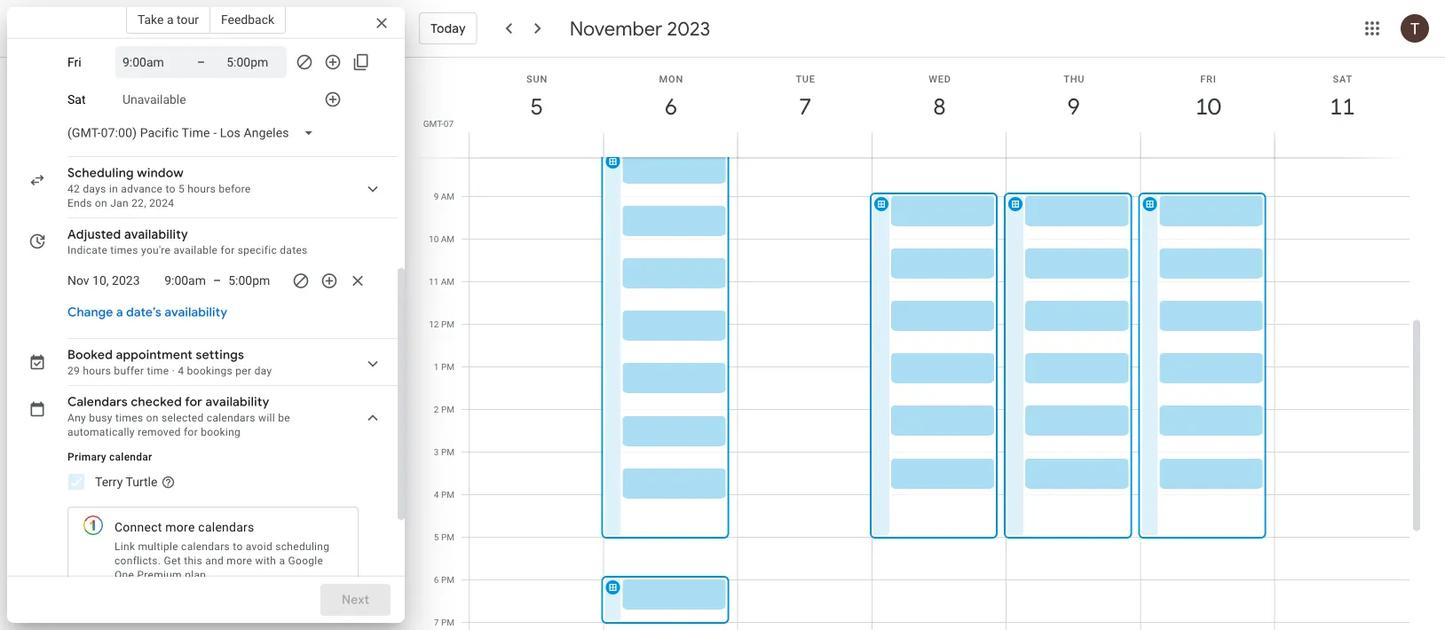 Task type: locate. For each thing, give the bounding box(es) containing it.
to left avoid on the left
[[233, 541, 243, 553]]

calendars inside calendars checked for availability any busy times on selected calendars will be automatically removed for booking
[[207, 412, 255, 424]]

2 pm from the top
[[441, 362, 455, 372]]

am
[[441, 149, 455, 159], [441, 191, 455, 202], [441, 234, 455, 245], [441, 277, 455, 287]]

10
[[1195, 92, 1220, 121], [429, 234, 439, 245]]

am for 9 am
[[441, 191, 455, 202]]

availability inside calendars checked for availability any busy times on selected calendars will be automatically removed for booking
[[206, 394, 269, 410]]

a inside button
[[116, 305, 123, 321]]

am up 12 pm
[[441, 277, 455, 287]]

5 pm from the top
[[441, 490, 455, 500]]

4
[[178, 365, 184, 377], [434, 490, 439, 500]]

5 down 4 pm
[[434, 532, 439, 543]]

0 horizontal spatial 11
[[429, 277, 439, 287]]

0 horizontal spatial 10
[[429, 234, 439, 245]]

availability inside the adjusted availability indicate times you're available for specific dates
[[124, 226, 188, 242]]

11
[[1329, 92, 1354, 121], [429, 277, 439, 287]]

5 column header
[[469, 58, 604, 158]]

8 inside wed 8
[[932, 92, 945, 121]]

9 up 10 am in the top left of the page
[[434, 191, 439, 202]]

hours left before
[[188, 183, 216, 195]]

1 vertical spatial 4
[[434, 490, 439, 500]]

automatically
[[67, 426, 135, 439]]

any
[[67, 412, 86, 424]]

7 down '6 pm'
[[434, 617, 439, 628]]

days
[[83, 183, 106, 195]]

indicate
[[67, 244, 107, 257]]

0 vertical spatial 7
[[798, 92, 811, 121]]

·
[[172, 365, 175, 377]]

9 am
[[434, 191, 455, 202]]

4 right · on the bottom left of page
[[178, 365, 184, 377]]

for up selected
[[185, 394, 202, 410]]

6 down mon
[[664, 92, 676, 121]]

pm right 3
[[441, 447, 455, 458]]

0 vertical spatial availability
[[124, 226, 188, 242]]

1 horizontal spatial a
[[167, 12, 174, 27]]

1 horizontal spatial –
[[213, 273, 221, 288]]

sat 11
[[1329, 73, 1354, 121]]

6 down '5 pm' on the bottom
[[434, 575, 439, 586]]

7 pm from the top
[[441, 575, 455, 586]]

1 vertical spatial 5
[[178, 183, 185, 195]]

6 pm
[[434, 575, 455, 586]]

sat up scheduling
[[67, 92, 86, 107]]

adjusted
[[67, 226, 121, 242]]

a left tour
[[167, 12, 174, 27]]

0 horizontal spatial 9
[[434, 191, 439, 202]]

a
[[167, 12, 174, 27], [116, 305, 123, 321], [279, 555, 285, 567]]

wednesday, november 8 element
[[919, 86, 960, 127]]

times inside the adjusted availability indicate times you're available for specific dates
[[110, 244, 138, 257]]

4 pm from the top
[[441, 447, 455, 458]]

None field
[[60, 117, 328, 149]]

pm right 12
[[441, 319, 455, 330]]

day
[[254, 365, 272, 377]]

tuesday, november 7 element
[[785, 86, 826, 127]]

1 horizontal spatial 7
[[798, 92, 811, 121]]

6 pm from the top
[[441, 532, 455, 543]]

7 pm
[[434, 617, 455, 628]]

0 vertical spatial sat
[[1333, 73, 1353, 84]]

0 vertical spatial for
[[221, 244, 235, 257]]

0 horizontal spatial 8
[[434, 149, 439, 159]]

5 inside "scheduling window 42 days in advance to 5 hours before ends on jan 22, 2024"
[[178, 183, 185, 195]]

booked appointment settings 29 hours buffer time · 4 bookings per day
[[67, 347, 272, 377]]

2 vertical spatial 5
[[434, 532, 439, 543]]

0 horizontal spatial 4
[[178, 365, 184, 377]]

1 horizontal spatial 6
[[664, 92, 676, 121]]

4 down 3
[[434, 490, 439, 500]]

2024
[[149, 197, 174, 210]]

2 horizontal spatial a
[[279, 555, 285, 567]]

to inside "scheduling window 42 days in advance to 5 hours before ends on jan 22, 2024"
[[166, 183, 176, 195]]

for down selected
[[184, 426, 198, 439]]

5 inside sun 5
[[529, 92, 542, 121]]

–
[[197, 55, 205, 69], [213, 273, 221, 288]]

0 vertical spatial 4
[[178, 365, 184, 377]]

2 vertical spatial calendars
[[181, 541, 230, 553]]

0 vertical spatial 8
[[932, 92, 945, 121]]

hours down booked
[[83, 365, 111, 377]]

monday, november 6 element
[[651, 86, 692, 127]]

10 inside column header
[[1195, 92, 1220, 121]]

1 horizontal spatial to
[[233, 541, 243, 553]]

grid
[[412, 58, 1424, 630]]

adjusted availability indicate times you're available for specific dates
[[67, 226, 308, 257]]

times right busy
[[115, 412, 143, 424]]

1 vertical spatial 11
[[429, 277, 439, 287]]

End time on Fridays text field
[[227, 51, 280, 73]]

2
[[434, 404, 439, 415]]

1 horizontal spatial on
[[146, 412, 159, 424]]

checked
[[131, 394, 182, 410]]

sat
[[1333, 73, 1353, 84], [67, 92, 86, 107]]

2 pm
[[434, 404, 455, 415]]

pm down '6 pm'
[[441, 617, 455, 628]]

am down 8 am
[[441, 191, 455, 202]]

9 down thu
[[1067, 92, 1079, 121]]

10 am
[[429, 234, 455, 245]]

12 pm
[[429, 319, 455, 330]]

9 inside thu 9
[[1067, 92, 1079, 121]]

hours inside "scheduling window 42 days in advance to 5 hours before ends on jan 22, 2024"
[[188, 183, 216, 195]]

pm right 1
[[441, 362, 455, 372]]

thursday, november 9 element
[[1054, 86, 1095, 127]]

scheduling
[[67, 165, 134, 181]]

take a tour
[[138, 12, 199, 27]]

0 vertical spatial 5
[[529, 92, 542, 121]]

5 down sun
[[529, 92, 542, 121]]

1 vertical spatial fri
[[1201, 73, 1217, 84]]

get
[[164, 555, 181, 567]]

1 pm from the top
[[441, 319, 455, 330]]

availability down per
[[206, 394, 269, 410]]

2 am from the top
[[441, 191, 455, 202]]

1 vertical spatial 10
[[429, 234, 439, 245]]

1 horizontal spatial 10
[[1195, 92, 1220, 121]]

11 inside column header
[[1329, 92, 1354, 121]]

window
[[137, 165, 184, 181]]

0 vertical spatial hours
[[188, 183, 216, 195]]

availability
[[124, 226, 188, 242], [165, 305, 227, 321], [206, 394, 269, 410]]

1 horizontal spatial fri
[[1201, 73, 1217, 84]]

0 horizontal spatial on
[[95, 197, 107, 210]]

dates
[[280, 244, 308, 257]]

2 vertical spatial availability
[[206, 394, 269, 410]]

1 horizontal spatial more
[[227, 555, 252, 567]]

sat inside sat 11
[[1333, 73, 1353, 84]]

1 horizontal spatial sat
[[1333, 73, 1353, 84]]

5 down window
[[178, 183, 185, 195]]

selected
[[162, 412, 204, 424]]

0 vertical spatial 9
[[1067, 92, 1079, 121]]

0 vertical spatial 6
[[664, 92, 676, 121]]

8 down gmt-07
[[434, 149, 439, 159]]

on
[[95, 197, 107, 210], [146, 412, 159, 424]]

0 horizontal spatial hours
[[83, 365, 111, 377]]

calendars
[[207, 412, 255, 424], [198, 520, 254, 534], [181, 541, 230, 553]]

more down avoid on the left
[[227, 555, 252, 567]]

wed
[[929, 73, 951, 84]]

11 column header
[[1275, 58, 1410, 158]]

7
[[798, 92, 811, 121], [434, 617, 439, 628]]

be
[[278, 412, 290, 424]]

2 vertical spatial a
[[279, 555, 285, 567]]

plan.
[[185, 569, 209, 582]]

1 vertical spatial hours
[[83, 365, 111, 377]]

hours
[[188, 183, 216, 195], [83, 365, 111, 377]]

Start time on Fridays text field
[[123, 51, 176, 73]]

am down 07
[[441, 149, 455, 159]]

pm down '5 pm' on the bottom
[[441, 575, 455, 586]]

4 inside "booked appointment settings 29 hours buffer time · 4 bookings per day"
[[178, 365, 184, 377]]

gmt-
[[423, 118, 444, 129]]

1 pm
[[434, 362, 455, 372]]

to
[[166, 183, 176, 195], [233, 541, 243, 553]]

fri up friday, november 10 element
[[1201, 73, 1217, 84]]

0 horizontal spatial –
[[197, 55, 205, 69]]

pm
[[441, 319, 455, 330], [441, 362, 455, 372], [441, 404, 455, 415], [441, 447, 455, 458], [441, 490, 455, 500], [441, 532, 455, 543], [441, 575, 455, 586], [441, 617, 455, 628]]

a left date's
[[116, 305, 123, 321]]

feedback button
[[210, 5, 286, 34]]

tue
[[796, 73, 816, 84]]

to for connect more calendars
[[233, 541, 243, 553]]

0 vertical spatial to
[[166, 183, 176, 195]]

0 horizontal spatial a
[[116, 305, 123, 321]]

0 vertical spatial 10
[[1195, 92, 1220, 121]]

to up 2024
[[166, 183, 176, 195]]

pm for 5 pm
[[441, 532, 455, 543]]

pm for 6 pm
[[441, 575, 455, 586]]

hours inside "booked appointment settings 29 hours buffer time · 4 bookings per day"
[[83, 365, 111, 377]]

availability down start time text box
[[165, 305, 227, 321]]

turtle
[[126, 475, 158, 489]]

sat up saturday, november 11 element
[[1333, 73, 1353, 84]]

8 pm from the top
[[441, 617, 455, 628]]

1 vertical spatial 7
[[434, 617, 439, 628]]

8 down wed
[[932, 92, 945, 121]]

thu 9
[[1064, 73, 1085, 121]]

0 vertical spatial times
[[110, 244, 138, 257]]

fri left start time on fridays text field
[[67, 55, 81, 69]]

a right with
[[279, 555, 285, 567]]

2 horizontal spatial 5
[[529, 92, 542, 121]]

pm up '6 pm'
[[441, 532, 455, 543]]

0 vertical spatial fri
[[67, 55, 81, 69]]

1 vertical spatial 6
[[434, 575, 439, 586]]

pm right 2
[[441, 404, 455, 415]]

on up removed
[[146, 412, 159, 424]]

1 horizontal spatial 8
[[932, 92, 945, 121]]

times left you're
[[110, 244, 138, 257]]

1 vertical spatial times
[[115, 412, 143, 424]]

9
[[1067, 92, 1079, 121], [434, 191, 439, 202]]

for left specific
[[221, 244, 235, 257]]

sat for sat 11
[[1333, 73, 1353, 84]]

pm down 3 pm in the left bottom of the page
[[441, 490, 455, 500]]

mon 6
[[659, 73, 684, 121]]

change a date's availability
[[67, 305, 227, 321]]

6 inside mon 6
[[664, 92, 676, 121]]

0 horizontal spatial to
[[166, 183, 176, 195]]

times
[[110, 244, 138, 257], [115, 412, 143, 424]]

availability inside 'change a date's availability' button
[[165, 305, 227, 321]]

1 horizontal spatial 9
[[1067, 92, 1079, 121]]

1 horizontal spatial 11
[[1329, 92, 1354, 121]]

more up the multiple
[[165, 520, 195, 534]]

to inside connect more calendars link multiple calendars to avoid scheduling conflicts. get this and more with a google one premium plan.
[[233, 541, 243, 553]]

0 vertical spatial 11
[[1329, 92, 1354, 121]]

fri for fri
[[67, 55, 81, 69]]

3 pm from the top
[[441, 404, 455, 415]]

0 horizontal spatial more
[[165, 520, 195, 534]]

7 down tue
[[798, 92, 811, 121]]

a inside connect more calendars link multiple calendars to avoid scheduling conflicts. get this and more with a google one premium plan.
[[279, 555, 285, 567]]

availability up you're
[[124, 226, 188, 242]]

0 horizontal spatial 6
[[434, 575, 439, 586]]

more
[[165, 520, 195, 534], [227, 555, 252, 567]]

0 horizontal spatial sat
[[67, 92, 86, 107]]

calendars checked for availability any busy times on selected calendars will be automatically removed for booking
[[67, 394, 290, 439]]

1 vertical spatial 8
[[434, 149, 439, 159]]

1 vertical spatial more
[[227, 555, 252, 567]]

6
[[664, 92, 676, 121], [434, 575, 439, 586]]

fri inside 'fri 10'
[[1201, 73, 1217, 84]]

link
[[115, 541, 135, 553]]

a inside 'button'
[[167, 12, 174, 27]]

pm for 2 pm
[[441, 404, 455, 415]]

– right start time text box
[[213, 273, 221, 288]]

1 vertical spatial sat
[[67, 92, 86, 107]]

– down tour
[[197, 55, 205, 69]]

am down 9 am on the top left of the page
[[441, 234, 455, 245]]

1 vertical spatial to
[[233, 541, 243, 553]]

0 vertical spatial calendars
[[207, 412, 255, 424]]

0 horizontal spatial fri
[[67, 55, 81, 69]]

3 am from the top
[[441, 234, 455, 245]]

on down days
[[95, 197, 107, 210]]

1 am from the top
[[441, 149, 455, 159]]

november
[[570, 16, 663, 41]]

1 vertical spatial availability
[[165, 305, 227, 321]]

1 horizontal spatial 4
[[434, 490, 439, 500]]

1 horizontal spatial hours
[[188, 183, 216, 195]]

1 vertical spatial a
[[116, 305, 123, 321]]

4 inside grid
[[434, 490, 439, 500]]

0 vertical spatial on
[[95, 197, 107, 210]]

1 vertical spatial on
[[146, 412, 159, 424]]

10 column header
[[1140, 58, 1276, 158]]

4 am from the top
[[441, 277, 455, 287]]

0 horizontal spatial 5
[[178, 183, 185, 195]]

0 vertical spatial a
[[167, 12, 174, 27]]

bookings
[[187, 365, 233, 377]]

0 horizontal spatial 7
[[434, 617, 439, 628]]

5
[[529, 92, 542, 121], [178, 183, 185, 195], [434, 532, 439, 543]]



Task type: vqa. For each thing, say whether or not it's contained in the screenshot.
the bottommost calendars
yes



Task type: describe. For each thing, give the bounding box(es) containing it.
pm for 7 pm
[[441, 617, 455, 628]]

am for 8 am
[[441, 149, 455, 159]]

today
[[431, 20, 466, 36]]

5 pm
[[434, 532, 455, 543]]

feedback
[[221, 12, 274, 27]]

booking
[[201, 426, 241, 439]]

fri for fri 10
[[1201, 73, 1217, 84]]

settings
[[196, 347, 244, 363]]

date's
[[126, 305, 162, 321]]

pm for 3 pm
[[441, 447, 455, 458]]

change a date's availability button
[[60, 297, 235, 328]]

pm for 12 pm
[[441, 319, 455, 330]]

thu
[[1064, 73, 1085, 84]]

42
[[67, 183, 80, 195]]

a for change
[[116, 305, 123, 321]]

time
[[147, 365, 169, 377]]

availability for date's
[[165, 305, 227, 321]]

in
[[109, 183, 118, 195]]

1 vertical spatial –
[[213, 273, 221, 288]]

sun
[[527, 73, 548, 84]]

9 column header
[[1006, 58, 1141, 158]]

and
[[205, 555, 224, 567]]

6 column header
[[603, 58, 738, 158]]

to for scheduling window
[[166, 183, 176, 195]]

on inside "scheduling window 42 days in advance to 5 hours before ends on jan 22, 2024"
[[95, 197, 107, 210]]

fri 10
[[1195, 73, 1220, 121]]

2 vertical spatial for
[[184, 426, 198, 439]]

will
[[258, 412, 275, 424]]

today button
[[419, 7, 477, 50]]

1 vertical spatial for
[[185, 394, 202, 410]]

removed
[[138, 426, 181, 439]]

grid containing 5
[[412, 58, 1424, 630]]

connect
[[115, 520, 162, 534]]

connect more calendars link multiple calendars to avoid scheduling conflicts. get this and more with a google one premium plan.
[[115, 520, 330, 582]]

specific
[[238, 244, 277, 257]]

change
[[67, 305, 113, 321]]

november 2023
[[570, 16, 711, 41]]

wed 8
[[929, 73, 951, 121]]

11 am
[[429, 277, 455, 287]]

per
[[236, 365, 252, 377]]

friday, november 10 element
[[1188, 86, 1229, 127]]

google
[[288, 555, 323, 567]]

am for 10 am
[[441, 234, 455, 245]]

End time text field
[[228, 270, 278, 291]]

times inside calendars checked for availability any busy times on selected calendars will be automatically removed for booking
[[115, 412, 143, 424]]

sun 5
[[527, 73, 548, 121]]

22,
[[132, 197, 146, 210]]

booked
[[67, 347, 113, 363]]

mon
[[659, 73, 684, 84]]

tue 7
[[796, 73, 816, 121]]

primary
[[67, 451, 106, 463]]

0 vertical spatial more
[[165, 520, 195, 534]]

availability for for
[[206, 394, 269, 410]]

on inside calendars checked for availability any busy times on selected calendars will be automatically removed for booking
[[146, 412, 159, 424]]

with
[[255, 555, 276, 567]]

0 vertical spatial –
[[197, 55, 205, 69]]

pm for 1 pm
[[441, 362, 455, 372]]

take a tour button
[[126, 5, 210, 34]]

7 inside tue 7
[[798, 92, 811, 121]]

saturday, november 11 element
[[1322, 86, 1363, 127]]

2023
[[667, 16, 711, 41]]

advance
[[121, 183, 163, 195]]

Start time text field
[[156, 270, 206, 291]]

3 pm
[[434, 447, 455, 458]]

available
[[174, 244, 218, 257]]

sunday, november 5 element
[[516, 86, 557, 127]]

for inside the adjusted availability indicate times you're available for specific dates
[[221, 244, 235, 257]]

29
[[67, 365, 80, 377]]

am for 11 am
[[441, 277, 455, 287]]

calendars
[[67, 394, 128, 410]]

3
[[434, 447, 439, 458]]

premium
[[137, 569, 182, 582]]

8 column header
[[872, 58, 1007, 158]]

multiple
[[138, 541, 178, 553]]

4 pm
[[434, 490, 455, 500]]

1
[[434, 362, 439, 372]]

jan
[[110, 197, 129, 210]]

you're
[[141, 244, 171, 257]]

1 horizontal spatial 5
[[434, 532, 439, 543]]

primary calendar
[[67, 451, 152, 463]]

busy
[[89, 412, 112, 424]]

1 vertical spatial calendars
[[198, 520, 254, 534]]

buffer
[[114, 365, 144, 377]]

calendar
[[109, 451, 152, 463]]

12
[[429, 319, 439, 330]]

1 vertical spatial 9
[[434, 191, 439, 202]]

this
[[184, 555, 202, 567]]

appointment
[[116, 347, 193, 363]]

take
[[138, 12, 164, 27]]

gmt-07
[[423, 118, 454, 129]]

before
[[219, 183, 251, 195]]

pm for 4 pm
[[441, 490, 455, 500]]

8 am
[[434, 149, 455, 159]]

a for take
[[167, 12, 174, 27]]

scheduling window 42 days in advance to 5 hours before ends on jan 22, 2024
[[67, 165, 251, 210]]

7 column header
[[737, 58, 873, 158]]

terry
[[95, 475, 123, 489]]

Date text field
[[67, 270, 140, 291]]

avoid
[[246, 541, 273, 553]]

unavailable
[[123, 92, 186, 107]]

07
[[444, 118, 454, 129]]

sat for sat
[[67, 92, 86, 107]]

terry turtle
[[95, 475, 158, 489]]

tour
[[177, 12, 199, 27]]

ends
[[67, 197, 92, 210]]

conflicts.
[[115, 555, 161, 567]]



